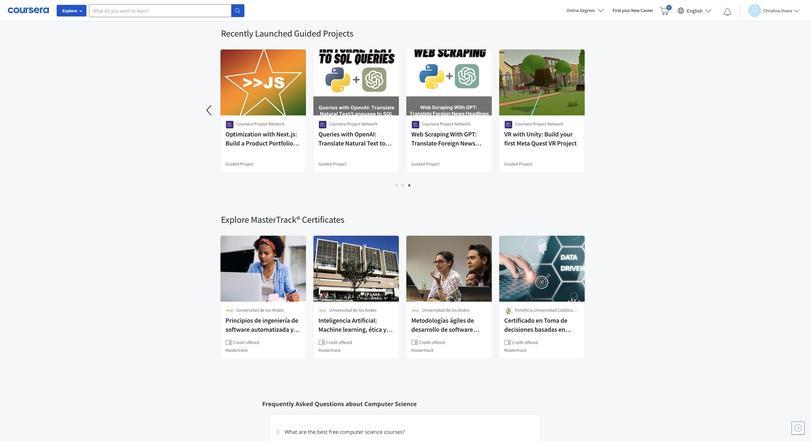 Task type: describe. For each thing, give the bounding box(es) containing it.
portfolio
[[269, 139, 293, 147]]

ágil
[[226, 335, 236, 343]]

text
[[367, 139, 379, 147]]

recently launched guided projects carousel element
[[0, 8, 590, 195]]

credit offered for de
[[419, 340, 445, 346]]

explore for explore
[[62, 8, 77, 14]]

universidad for inteligencia
[[329, 308, 352, 314]]

certificates
[[302, 214, 345, 226]]

project inside vr with unity: build your first meta quest vr project
[[557, 139, 577, 147]]

web
[[412, 130, 424, 138]]

2
[[402, 182, 405, 189]]

degrees
[[580, 7, 595, 13]]

help center image
[[795, 425, 802, 433]]

certificado inside certificado en toma de decisiones basadas en datos mastertrack® certificate
[[505, 317, 535, 325]]

shopping cart: 1 item image
[[660, 5, 672, 15]]

basadas
[[535, 326, 558, 334]]

mastertrack for metodologías ágiles de desarrollo de software programa de  certificado mastertrack®
[[412, 348, 434, 354]]

mastertrack® inside certificado en toma de decisiones basadas en datos mastertrack® certificate
[[521, 335, 558, 343]]

certificado for desarrollo
[[448, 335, 479, 343]]

translate inside web scraping with gpt: translate foreign news headlines
[[412, 139, 437, 147]]

what
[[285, 429, 297, 436]]

openai:
[[355, 130, 377, 138]]

toma
[[544, 317, 560, 325]]

computer
[[365, 401, 394, 409]]

universidad de los andes for de
[[236, 308, 284, 314]]

desarrollo
[[412, 326, 440, 334]]

the
[[308, 429, 316, 436]]

explore mastertrack® certificates
[[221, 214, 345, 226]]

about
[[346, 401, 363, 409]]

metodologías
[[412, 317, 449, 325]]

inteligencia
[[319, 317, 351, 325]]

natural
[[345, 139, 366, 147]]

ingeniería
[[263, 317, 290, 325]]

software inside metodologías ágiles de desarrollo de software programa de  certificado mastertrack®
[[449, 326, 473, 334]]

credit for ágil
[[233, 340, 245, 346]]

offered for de
[[432, 340, 445, 346]]

explore for explore mastertrack® certificates
[[221, 214, 249, 226]]

mastertrack® inside metodologías ágiles de desarrollo de software programa de  certificado mastertrack®
[[412, 344, 448, 352]]

english button
[[676, 0, 715, 21]]

guided for vr with unity: build your first meta quest vr project
[[505, 161, 518, 167]]

universidad de los andes image for inteligencia artificial: machine learning, ética y nuevas tendencias
[[319, 307, 327, 316]]

de up ágiles
[[446, 308, 451, 314]]

news
[[460, 139, 476, 147]]

universidad for metodologías
[[422, 308, 445, 314]]

católica
[[558, 308, 573, 314]]

find your new career
[[613, 7, 654, 13]]

product
[[246, 139, 268, 147]]

free
[[329, 429, 339, 436]]

3 button
[[407, 182, 413, 189]]

decisiones
[[505, 326, 534, 334]]

project down headlines
[[426, 161, 440, 167]]

certificado en toma de decisiones basadas en datos mastertrack® certificate
[[505, 317, 568, 352]]

tendencias
[[339, 335, 370, 343]]

online degrees button
[[562, 3, 610, 17]]

mastertrack for principios de ingeniería de software automatizada y ágil certificado mastertrack®
[[226, 348, 248, 354]]

find your new career link
[[610, 6, 657, 15]]

project up unity:
[[533, 121, 547, 127]]

guided project for sql
[[319, 161, 347, 167]]

sql
[[319, 148, 330, 156]]

los for de
[[266, 308, 271, 314]]

2 button
[[400, 182, 407, 189]]

3
[[409, 182, 411, 189]]

headlines
[[412, 148, 439, 156]]

pontificia universidad católica de chile image
[[505, 307, 513, 316]]

certificado for de
[[237, 335, 267, 343]]

online
[[567, 7, 579, 13]]

0 horizontal spatial vr
[[505, 130, 512, 138]]

universidad inside pontificia universidad católica de chile
[[534, 308, 557, 314]]

pontificia
[[515, 308, 533, 314]]

guided project for website
[[226, 161, 254, 167]]

coursera project network for next.js:
[[236, 121, 285, 127]]

coursera project network for openai:
[[329, 121, 378, 127]]

next.js:
[[276, 130, 297, 138]]

ética
[[369, 326, 382, 334]]

project down meta
[[519, 161, 533, 167]]

principios
[[226, 317, 253, 325]]

1 horizontal spatial vr
[[549, 139, 556, 147]]

guided for optimization with next.js: build a product portfolio website
[[226, 161, 239, 167]]

guided for queries with openai: translate natural text to sql
[[319, 161, 332, 167]]

pontificia universidad católica de chile
[[515, 308, 579, 320]]

guided left the projects
[[294, 28, 321, 39]]

programa
[[412, 335, 439, 343]]

project up with on the right top
[[440, 121, 454, 127]]

credit offered for datos
[[512, 340, 538, 346]]

andes for de
[[272, 308, 284, 314]]

coursera for web
[[422, 121, 439, 127]]

nuevas
[[319, 335, 338, 343]]

with for openai:
[[341, 130, 353, 138]]

questions
[[315, 401, 344, 409]]

mastertrack for inteligencia artificial: machine learning, ética y nuevas tendencias
[[319, 348, 341, 354]]

recently launched guided projects
[[221, 28, 354, 39]]

certificate
[[505, 344, 533, 352]]

optimization
[[226, 130, 262, 138]]

frequently asked questions about computer science
[[262, 401, 417, 409]]

network for openai:
[[362, 121, 378, 127]]

automatizada
[[251, 326, 289, 334]]

offered for ágil
[[246, 340, 259, 346]]

gpt:
[[464, 130, 477, 138]]

What do you want to learn? text field
[[89, 4, 232, 17]]

0 vertical spatial your
[[622, 7, 631, 13]]

quest
[[532, 139, 548, 147]]

asked
[[296, 401, 313, 409]]

machine
[[319, 326, 342, 334]]

chevron right image
[[274, 429, 282, 437]]



Task type: locate. For each thing, give the bounding box(es) containing it.
de up ingeniería
[[260, 308, 265, 314]]

credit offered
[[233, 340, 259, 346], [326, 340, 352, 346], [419, 340, 445, 346], [512, 340, 538, 346]]

1 y from the left
[[291, 326, 294, 334]]

software down ágiles
[[449, 326, 473, 334]]

offered for datos
[[525, 340, 538, 346]]

0 horizontal spatial coursera project network image
[[319, 121, 327, 129]]

3 network from the left
[[455, 121, 471, 127]]

coursera project network
[[236, 121, 285, 127], [329, 121, 378, 127], [422, 121, 471, 127], [515, 121, 564, 127]]

science
[[395, 401, 417, 409]]

your right 'find'
[[622, 7, 631, 13]]

1 list from the top
[[221, 0, 586, 2]]

vr
[[505, 130, 512, 138], [549, 139, 556, 147]]

0 vertical spatial explore
[[62, 8, 77, 14]]

de inside certificado en toma de decisiones basadas en datos mastertrack® certificate
[[561, 317, 568, 325]]

network up next.js:
[[269, 121, 285, 127]]

credit offered down the decisiones
[[512, 340, 538, 346]]

new
[[632, 7, 640, 13]]

y inside the "principios de ingeniería de software automatizada y ágil certificado mastertrack®"
[[291, 326, 294, 334]]

guided project down "website"
[[226, 161, 254, 167]]

1 network from the left
[[269, 121, 285, 127]]

1 vertical spatial en
[[559, 326, 566, 334]]

1 button
[[394, 182, 400, 189]]

3 los from the left
[[452, 308, 457, 314]]

2 universidad de los andes image from the left
[[319, 307, 327, 316]]

3 coursera from the left
[[422, 121, 439, 127]]

coursera for optimization
[[236, 121, 253, 127]]

coursera project network image for vr
[[505, 121, 513, 129]]

are
[[299, 429, 307, 436]]

los for artificial:
[[359, 308, 364, 314]]

coursera project network for unity:
[[515, 121, 564, 127]]

coursera project network image
[[319, 121, 327, 129], [412, 121, 420, 129]]

1
[[396, 182, 398, 189]]

0 horizontal spatial explore
[[62, 8, 77, 14]]

learning,
[[343, 326, 368, 334]]

0 horizontal spatial certificado
[[237, 335, 267, 343]]

3 with from the left
[[513, 130, 525, 138]]

coursera up unity:
[[515, 121, 532, 127]]

universidad de los andes image for metodologías ágiles de desarrollo de software programa de  certificado mastertrack®
[[412, 307, 420, 316]]

1 coursera from the left
[[236, 121, 253, 127]]

1 universidad de los andes from the left
[[236, 308, 284, 314]]

offered down the decisiones
[[525, 340, 538, 346]]

de down metodologías
[[441, 326, 448, 334]]

inteligencia artificial: machine learning, ética y nuevas tendencias
[[319, 317, 387, 343]]

guided down sql at the left
[[319, 161, 332, 167]]

certificado down ágiles
[[448, 335, 479, 343]]

1 horizontal spatial los
[[359, 308, 364, 314]]

frequently
[[262, 401, 294, 409]]

en
[[536, 317, 543, 325], [559, 326, 566, 334]]

andes up artificial:
[[365, 308, 377, 314]]

universidad de los andes for ágiles
[[422, 308, 470, 314]]

with up meta
[[513, 130, 525, 138]]

2 universidad de los andes from the left
[[329, 308, 377, 314]]

scraping
[[425, 130, 449, 138]]

with up natural on the top of page
[[341, 130, 353, 138]]

2 andes from the left
[[365, 308, 377, 314]]

andes for artificial:
[[365, 308, 377, 314]]

1 vertical spatial your
[[560, 130, 573, 138]]

de right ágiles
[[467, 317, 474, 325]]

los up artificial:
[[359, 308, 364, 314]]

coursera project network image for queries with openai: translate natural text to sql
[[319, 121, 327, 129]]

de right ingeniería
[[291, 317, 298, 325]]

credit offered down machine
[[326, 340, 352, 346]]

christina
[[764, 8, 781, 13]]

computer
[[340, 429, 364, 436]]

guided project down meta
[[505, 161, 533, 167]]

your right unity:
[[560, 130, 573, 138]]

universidad de los andes image
[[226, 307, 234, 316], [319, 307, 327, 316], [412, 307, 420, 316]]

2 network from the left
[[362, 121, 378, 127]]

with inside queries with openai: translate natural text to sql
[[341, 130, 353, 138]]

english
[[687, 7, 703, 14]]

translate
[[319, 139, 344, 147], [412, 139, 437, 147]]

software down principios
[[226, 326, 250, 334]]

guided project for headlines
[[412, 161, 440, 167]]

credit for tendencias
[[326, 340, 338, 346]]

science
[[365, 429, 383, 436]]

mastertrack® inside the "principios de ingeniería de software automatizada y ágil certificado mastertrack®"
[[226, 344, 262, 352]]

1 horizontal spatial y
[[383, 326, 387, 334]]

mastertrack down ágil
[[226, 348, 248, 354]]

2 software from the left
[[449, 326, 473, 334]]

1 andes from the left
[[272, 308, 284, 314]]

coursera project network image up optimization
[[226, 121, 234, 129]]

universidad for principios
[[236, 308, 259, 314]]

coursera project network image
[[226, 121, 234, 129], [505, 121, 513, 129]]

coursera project network image up queries at left
[[319, 121, 327, 129]]

2 offered from the left
[[339, 340, 352, 346]]

a
[[241, 139, 245, 147]]

guided for web scraping with gpt: translate foreign news headlines
[[412, 161, 425, 167]]

guided project down sql at the left
[[319, 161, 347, 167]]

0 vertical spatial vr
[[505, 130, 512, 138]]

0 horizontal spatial translate
[[319, 139, 344, 147]]

guided
[[294, 28, 321, 39], [226, 161, 239, 167], [319, 161, 332, 167], [412, 161, 425, 167], [505, 161, 518, 167]]

4 universidad from the left
[[534, 308, 557, 314]]

y right the ética
[[383, 326, 387, 334]]

queries with openai: translate natural text to sql
[[319, 130, 386, 156]]

with for unity:
[[513, 130, 525, 138]]

offered down automatizada
[[246, 340, 259, 346]]

de inside pontificia universidad católica de chile
[[574, 308, 579, 314]]

coursera for queries
[[329, 121, 346, 127]]

2 coursera project network image from the left
[[412, 121, 420, 129]]

andes for ágiles
[[458, 308, 470, 314]]

metodologías ágiles de desarrollo de software programa de  certificado mastertrack®
[[412, 317, 479, 352]]

list containing 1
[[221, 182, 586, 189]]

y right automatizada
[[291, 326, 294, 334]]

find
[[613, 7, 621, 13]]

project down "website"
[[240, 161, 254, 167]]

coursera project network for with
[[422, 121, 471, 127]]

build inside vr with unity: build your first meta quest vr project
[[545, 130, 559, 138]]

0 horizontal spatial universidad de los andes
[[236, 308, 284, 314]]

de up artificial:
[[353, 308, 358, 314]]

1 with from the left
[[263, 130, 275, 138]]

network for unity:
[[548, 121, 564, 127]]

website
[[226, 148, 248, 156]]

project down queries with openai: translate natural text to sql
[[333, 161, 347, 167]]

1 horizontal spatial your
[[622, 7, 631, 13]]

4 network from the left
[[548, 121, 564, 127]]

credit offered for tendencias
[[326, 340, 352, 346]]

offered down learning,
[[339, 340, 352, 346]]

1 horizontal spatial universidad de los andes
[[329, 308, 377, 314]]

build up "website"
[[226, 139, 240, 147]]

1 vertical spatial list
[[221, 182, 586, 189]]

universidad up "inteligencia"
[[329, 308, 352, 314]]

list inside recently launched guided projects carousel element
[[221, 182, 586, 189]]

3 credit from the left
[[419, 340, 431, 346]]

coursera image
[[8, 5, 49, 16]]

vr with unity: build your first meta quest vr project
[[505, 130, 577, 147]]

los for ágiles
[[452, 308, 457, 314]]

1 horizontal spatial explore
[[221, 214, 249, 226]]

coursera project network up optimization with next.js: build a product portfolio website
[[236, 121, 285, 127]]

software inside the "principios de ingeniería de software automatizada y ágil certificado mastertrack®"
[[226, 326, 250, 334]]

artificial:
[[352, 317, 377, 325]]

1 translate from the left
[[319, 139, 344, 147]]

universidad de los andes up ágiles
[[422, 308, 470, 314]]

with for next.js:
[[263, 130, 275, 138]]

0 horizontal spatial your
[[560, 130, 573, 138]]

1 horizontal spatial coursera project network image
[[505, 121, 513, 129]]

guided project for quest
[[505, 161, 533, 167]]

online degrees
[[567, 7, 595, 13]]

guided down headlines
[[412, 161, 425, 167]]

0 horizontal spatial software
[[226, 326, 250, 334]]

2 credit from the left
[[326, 340, 338, 346]]

1 horizontal spatial certificado
[[448, 335, 479, 343]]

andes up ingeniería
[[272, 308, 284, 314]]

universidad de los andes image up "inteligencia"
[[319, 307, 327, 316]]

what are the best free  computer science courses? list item
[[270, 415, 541, 442]]

mastertrack
[[226, 348, 248, 354], [319, 348, 341, 354], [412, 348, 434, 354], [505, 348, 527, 354]]

network up with on the right top
[[455, 121, 471, 127]]

de right programa
[[440, 335, 447, 343]]

chile
[[515, 314, 525, 320]]

guided down "website"
[[226, 161, 239, 167]]

3 andes from the left
[[458, 308, 470, 314]]

1 coursera project network from the left
[[236, 121, 285, 127]]

None search field
[[89, 4, 245, 17]]

1 vertical spatial build
[[226, 139, 240, 147]]

overa
[[781, 8, 793, 13]]

unity:
[[527, 130, 543, 138]]

build for website
[[226, 139, 240, 147]]

coursera project network image up web
[[412, 121, 420, 129]]

network up vr with unity: build your first meta quest vr project
[[548, 121, 564, 127]]

certificado inside metodologías ágiles de desarrollo de software programa de  certificado mastertrack®
[[448, 335, 479, 343]]

0 vertical spatial en
[[536, 317, 543, 325]]

credit down the decisiones
[[512, 340, 524, 346]]

2 coursera project network from the left
[[329, 121, 378, 127]]

universidad de los andes
[[236, 308, 284, 314], [329, 308, 377, 314], [422, 308, 470, 314]]

2 mastertrack from the left
[[319, 348, 341, 354]]

4 credit from the left
[[512, 340, 524, 346]]

1 horizontal spatial software
[[449, 326, 473, 334]]

with
[[450, 130, 463, 138]]

your inside vr with unity: build your first meta quest vr project
[[560, 130, 573, 138]]

1 vertical spatial vr
[[549, 139, 556, 147]]

mastertrack down datos on the right of the page
[[505, 348, 527, 354]]

2 credit offered from the left
[[326, 340, 352, 346]]

foreign
[[438, 139, 459, 147]]

2 horizontal spatial universidad de los andes image
[[412, 307, 420, 316]]

list
[[221, 0, 586, 2], [221, 182, 586, 189]]

0 horizontal spatial y
[[291, 326, 294, 334]]

2 horizontal spatial certificado
[[505, 317, 535, 325]]

credit offered for ágil
[[233, 340, 259, 346]]

project up openai:
[[347, 121, 361, 127]]

web scraping with gpt: translate foreign news headlines
[[412, 130, 477, 156]]

0 vertical spatial list
[[221, 0, 586, 2]]

universidad de los andes up artificial:
[[329, 308, 377, 314]]

1 mastertrack from the left
[[226, 348, 248, 354]]

2 universidad from the left
[[329, 308, 352, 314]]

mastertrack down programa
[[412, 348, 434, 354]]

offered for tendencias
[[339, 340, 352, 346]]

universidad up principios
[[236, 308, 259, 314]]

los up ingeniería
[[266, 308, 271, 314]]

universidad de los andes up ingeniería
[[236, 308, 284, 314]]

3 mastertrack from the left
[[412, 348, 434, 354]]

universidad de los andes image for principios de ingeniería de software automatizada y ágil certificado mastertrack®
[[226, 307, 234, 316]]

2 translate from the left
[[412, 139, 437, 147]]

0 horizontal spatial with
[[263, 130, 275, 138]]

3 universidad de los andes from the left
[[422, 308, 470, 314]]

de down 'católica' on the bottom right
[[561, 317, 568, 325]]

translate up headlines
[[412, 139, 437, 147]]

build up quest
[[545, 130, 559, 138]]

meta
[[517, 139, 530, 147]]

1 universidad from the left
[[236, 308, 259, 314]]

credit down principios
[[233, 340, 245, 346]]

1 horizontal spatial coursera project network image
[[412, 121, 420, 129]]

2 los from the left
[[359, 308, 364, 314]]

vr right quest
[[549, 139, 556, 147]]

mastertrack down nuevas
[[319, 348, 341, 354]]

courses?
[[384, 429, 405, 436]]

vr up first
[[505, 130, 512, 138]]

coursera up optimization
[[236, 121, 253, 127]]

4 coursera from the left
[[515, 121, 532, 127]]

2 coursera from the left
[[329, 121, 346, 127]]

universidad de los andes image up metodologías
[[412, 307, 420, 316]]

credit offered down desarrollo
[[419, 340, 445, 346]]

recently
[[221, 28, 253, 39]]

with inside vr with unity: build your first meta quest vr project
[[513, 130, 525, 138]]

datos
[[505, 335, 520, 343]]

what are the best free  computer science courses?
[[285, 429, 405, 436]]

4 credit offered from the left
[[512, 340, 538, 346]]

2 guided project from the left
[[319, 161, 347, 167]]

translate down queries at left
[[319, 139, 344, 147]]

universidad up toma
[[534, 308, 557, 314]]

network for with
[[455, 121, 471, 127]]

andes
[[272, 308, 284, 314], [365, 308, 377, 314], [458, 308, 470, 314]]

0 horizontal spatial coursera project network image
[[226, 121, 234, 129]]

en down toma
[[559, 326, 566, 334]]

2 list from the top
[[221, 182, 586, 189]]

2 coursera project network image from the left
[[505, 121, 513, 129]]

coursera for vr
[[515, 121, 532, 127]]

christina overa button
[[740, 4, 800, 17]]

2 horizontal spatial with
[[513, 130, 525, 138]]

project up optimization with next.js: build a product portfolio website
[[254, 121, 268, 127]]

3 universidad de los andes image from the left
[[412, 307, 420, 316]]

coursera project network image for web scraping with gpt: translate foreign news headlines
[[412, 121, 420, 129]]

3 guided project from the left
[[412, 161, 440, 167]]

2 horizontal spatial andes
[[458, 308, 470, 314]]

1 horizontal spatial universidad de los andes image
[[319, 307, 327, 316]]

credit for datos
[[512, 340, 524, 346]]

guided project down headlines
[[412, 161, 440, 167]]

4 mastertrack from the left
[[505, 348, 527, 354]]

to
[[380, 139, 386, 147]]

1 vertical spatial explore
[[221, 214, 249, 226]]

andes up ágiles
[[458, 308, 470, 314]]

2 y from the left
[[383, 326, 387, 334]]

universidad de los andes image up principios
[[226, 307, 234, 316]]

coursera project network up openai:
[[329, 121, 378, 127]]

3 universidad from the left
[[422, 308, 445, 314]]

credit
[[233, 340, 245, 346], [326, 340, 338, 346], [419, 340, 431, 346], [512, 340, 524, 346]]

1 coursera project network image from the left
[[226, 121, 234, 129]]

show notifications image
[[724, 8, 732, 16]]

1 credit from the left
[[233, 340, 245, 346]]

optimization with next.js: build a product portfolio website
[[226, 130, 297, 156]]

queries
[[319, 130, 340, 138]]

projects
[[323, 28, 354, 39]]

project right quest
[[557, 139, 577, 147]]

3 credit offered from the left
[[419, 340, 445, 346]]

explore inside dropdown button
[[62, 8, 77, 14]]

2 horizontal spatial universidad de los andes
[[422, 308, 470, 314]]

y inside inteligencia artificial: machine learning, ética y nuevas tendencias
[[383, 326, 387, 334]]

1 los from the left
[[266, 308, 271, 314]]

network for next.js:
[[269, 121, 285, 127]]

1 software from the left
[[226, 326, 250, 334]]

mastertrack for certificado en toma de decisiones basadas en datos mastertrack® certificate
[[505, 348, 527, 354]]

launched
[[255, 28, 292, 39]]

coursera
[[236, 121, 253, 127], [329, 121, 346, 127], [422, 121, 439, 127], [515, 121, 532, 127]]

previous slide image
[[202, 103, 217, 118]]

0 horizontal spatial build
[[226, 139, 240, 147]]

explore button
[[57, 5, 86, 17]]

en up basadas
[[536, 317, 543, 325]]

4 offered from the left
[[525, 340, 538, 346]]

coursera project network up unity:
[[515, 121, 564, 127]]

certificado down automatizada
[[237, 335, 267, 343]]

0 horizontal spatial universidad de los andes image
[[226, 307, 234, 316]]

1 offered from the left
[[246, 340, 259, 346]]

1 horizontal spatial en
[[559, 326, 566, 334]]

1 universidad de los andes image from the left
[[226, 307, 234, 316]]

1 horizontal spatial build
[[545, 130, 559, 138]]

4 guided project from the left
[[505, 161, 533, 167]]

universidad de los andes for artificial:
[[329, 308, 377, 314]]

ágiles
[[450, 317, 466, 325]]

1 horizontal spatial andes
[[365, 308, 377, 314]]

y
[[291, 326, 294, 334], [383, 326, 387, 334]]

de up automatizada
[[254, 317, 261, 325]]

christina overa
[[764, 8, 793, 13]]

coursera project network image for optimization
[[226, 121, 234, 129]]

2 with from the left
[[341, 130, 353, 138]]

offered down desarrollo
[[432, 340, 445, 346]]

los
[[266, 308, 271, 314], [359, 308, 364, 314], [452, 308, 457, 314]]

with up product
[[263, 130, 275, 138]]

de right 'católica' on the bottom right
[[574, 308, 579, 314]]

1 guided project from the left
[[226, 161, 254, 167]]

translate inside queries with openai: translate natural text to sql
[[319, 139, 344, 147]]

4 coursera project network from the left
[[515, 121, 564, 127]]

0 horizontal spatial andes
[[272, 308, 284, 314]]

with inside optimization with next.js: build a product portfolio website
[[263, 130, 275, 138]]

universidad up metodologías
[[422, 308, 445, 314]]

certificado
[[505, 317, 535, 325], [237, 335, 267, 343], [448, 335, 479, 343]]

3 offered from the left
[[432, 340, 445, 346]]

coursera project network image up first
[[505, 121, 513, 129]]

build for quest
[[545, 130, 559, 138]]

1 coursera project network image from the left
[[319, 121, 327, 129]]

your
[[622, 7, 631, 13], [560, 130, 573, 138]]

0 horizontal spatial en
[[536, 317, 543, 325]]

1 horizontal spatial translate
[[412, 139, 437, 147]]

explore mastertrack® certificates carousel element
[[218, 195, 590, 381]]

credit down desarrollo
[[419, 340, 431, 346]]

1 credit offered from the left
[[233, 340, 259, 346]]

coursera up queries at left
[[329, 121, 346, 127]]

1 horizontal spatial with
[[341, 130, 353, 138]]

explore
[[62, 8, 77, 14], [221, 214, 249, 226]]

3 coursera project network from the left
[[422, 121, 471, 127]]

offered
[[246, 340, 259, 346], [339, 340, 352, 346], [432, 340, 445, 346], [525, 340, 538, 346]]

network up openai:
[[362, 121, 378, 127]]

build inside optimization with next.js: build a product portfolio website
[[226, 139, 240, 147]]

what are the best free  computer science courses? button
[[274, 419, 537, 442]]

build
[[545, 130, 559, 138], [226, 139, 240, 147]]

best
[[317, 429, 328, 436]]

coursera project network up scraping
[[422, 121, 471, 127]]

coursera up scraping
[[422, 121, 439, 127]]

first
[[505, 139, 516, 147]]

los up ágiles
[[452, 308, 457, 314]]

certificado inside the "principios de ingeniería de software automatizada y ágil certificado mastertrack®"
[[237, 335, 267, 343]]

principios de ingeniería de software automatizada y ágil certificado mastertrack®
[[226, 317, 298, 352]]

0 vertical spatial build
[[545, 130, 559, 138]]

credit for de
[[419, 340, 431, 346]]

with
[[263, 130, 275, 138], [341, 130, 353, 138], [513, 130, 525, 138]]

career
[[641, 7, 654, 13]]

0 horizontal spatial los
[[266, 308, 271, 314]]

guided down first
[[505, 161, 518, 167]]

credit down machine
[[326, 340, 338, 346]]

2 horizontal spatial los
[[452, 308, 457, 314]]

certificado up the decisiones
[[505, 317, 535, 325]]

credit offered down principios
[[233, 340, 259, 346]]



Task type: vqa. For each thing, say whether or not it's contained in the screenshot.
Credit Offered associated with de
yes



